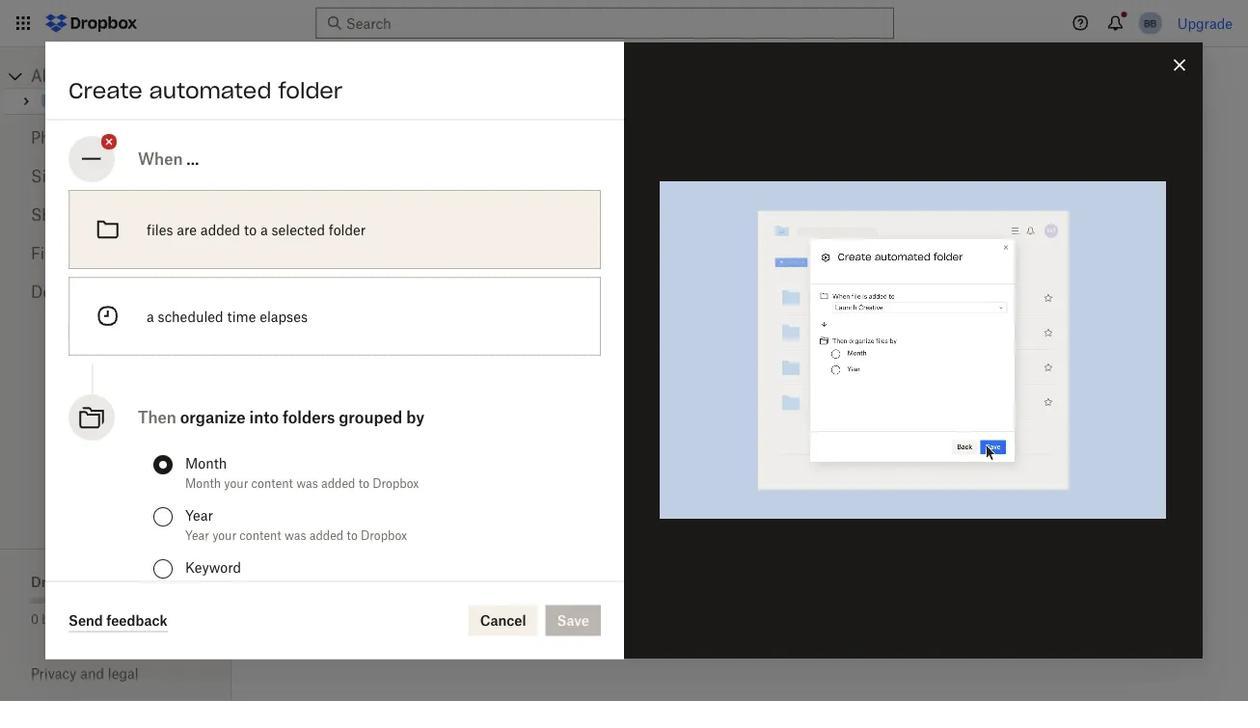 Task type: locate. For each thing, give the bounding box(es) containing it.
a inside choose a category to sort files by
[[400, 259, 408, 276]]

automation
[[332, 187, 425, 207]]

by inside choose a category to sort files by
[[348, 280, 364, 297]]

0 vertical spatial content
[[252, 476, 293, 490]]

unzip files
[[979, 376, 1047, 392]]

your
[[224, 476, 248, 490], [212, 528, 237, 542]]

2 vertical spatial added
[[310, 528, 344, 542]]

a left scheduled
[[147, 308, 154, 324]]

year year your content was added to dropbox
[[185, 507, 407, 542]]

was
[[296, 476, 318, 490], [285, 528, 306, 542]]

upgrade link
[[1178, 15, 1233, 31]]

0 vertical spatial your
[[224, 476, 248, 490]]

a for choose a file format to convert videos to
[[716, 365, 723, 382]]

a right set
[[689, 270, 697, 286]]

your inside month month your content was added to dropbox
[[224, 476, 248, 490]]

set a rule that renames files
[[664, 270, 843, 286]]

legal
[[108, 666, 139, 682]]

0 vertical spatial convert
[[813, 365, 861, 382]]

all
[[31, 67, 51, 85]]

scheduled
[[158, 308, 224, 324]]

added inside year year your content was added to dropbox
[[310, 528, 344, 542]]

format for to
[[750, 365, 793, 382]]

time
[[227, 308, 256, 324]]

added
[[201, 221, 240, 237], [321, 476, 356, 490], [310, 528, 344, 542]]

convert
[[813, 365, 861, 382], [498, 471, 545, 488]]

send feedback button
[[69, 609, 168, 633]]

a inside choose a file format to convert audio files to
[[400, 471, 408, 488]]

1 horizontal spatial convert
[[813, 365, 861, 382]]

0 horizontal spatial by
[[223, 580, 236, 595]]

files
[[55, 67, 85, 85], [147, 221, 173, 237], [515, 259, 542, 276], [817, 270, 843, 286], [1033, 270, 1060, 286], [92, 283, 122, 302], [1020, 376, 1047, 392], [387, 493, 414, 509]]

a down the 'grouped'
[[400, 471, 408, 488]]

dropbox inside year year your content was added to dropbox
[[361, 528, 407, 542]]

0
[[31, 612, 39, 627]]

folder
[[278, 77, 343, 104], [329, 221, 366, 237]]

1 vertical spatial content
[[240, 528, 281, 542]]

files right audio
[[387, 493, 414, 509]]

1 vertical spatial choose
[[664, 365, 712, 382]]

to inside month month your content was added to dropbox
[[359, 476, 370, 490]]

privacy and legal
[[31, 666, 139, 682]]

0 bytes of 2 gb used
[[31, 612, 146, 627]]

0 vertical spatial format
[[750, 365, 793, 382]]

1 vertical spatial your
[[212, 528, 237, 542]]

get more space image
[[150, 607, 173, 630]]

0 vertical spatial was
[[296, 476, 318, 490]]

dropbox up audio
[[373, 476, 419, 490]]

choose left category
[[348, 259, 397, 276]]

0 horizontal spatial file
[[412, 471, 431, 488]]

was up keyword group by specific keywords in the left of the page
[[285, 528, 306, 542]]

1 vertical spatial format
[[435, 471, 478, 488]]

choose for by
[[348, 259, 397, 276]]

1 horizontal spatial format
[[750, 365, 793, 382]]

when
[[138, 149, 183, 168]]

convert inside choose a file format to convert videos to
[[813, 365, 861, 382]]

choose up audio
[[348, 471, 397, 488]]

dropbox down audio
[[361, 528, 407, 542]]

shared link
[[31, 196, 201, 235]]

signatures link
[[31, 157, 201, 196]]

automated
[[149, 77, 272, 104]]

privacy
[[31, 666, 77, 682]]

2 vertical spatial choose
[[348, 471, 397, 488]]

year
[[185, 507, 213, 523], [185, 528, 209, 542]]

an
[[306, 187, 327, 207]]

1 vertical spatial convert
[[498, 471, 545, 488]]

0 vertical spatial month
[[185, 455, 227, 471]]

2 vertical spatial by
[[223, 580, 236, 595]]

files inside button
[[1033, 270, 1060, 286]]

choose inside choose a category to sort files by
[[348, 259, 397, 276]]

month down organize on the left bottom of page
[[185, 476, 221, 490]]

unzip files button
[[893, 331, 1208, 437]]

organize
[[180, 408, 246, 427]]

2 vertical spatial dropbox
[[31, 574, 87, 590]]

content up keyword group by specific keywords in the left of the page
[[240, 528, 281, 542]]

files left the are on the top left
[[147, 221, 173, 237]]

your down organize on the left bottom of page
[[224, 476, 248, 490]]

add an automation main content
[[263, 109, 1249, 702]]

choose a file format to convert videos to
[[664, 365, 861, 403]]

1 vertical spatial dropbox
[[361, 528, 407, 542]]

1 vertical spatial year
[[185, 528, 209, 542]]

Keyword radio
[[153, 559, 173, 579]]

choose a category to sort files by button
[[263, 225, 578, 331]]

a for set a rule that renames files
[[689, 270, 697, 286]]

content
[[252, 476, 293, 490], [240, 528, 281, 542]]

keywords
[[285, 580, 337, 595]]

added right the are on the top left
[[201, 221, 240, 237]]

0 vertical spatial dropbox
[[373, 476, 419, 490]]

to
[[244, 221, 257, 237], [470, 259, 483, 276], [1064, 270, 1076, 286], [796, 365, 809, 382], [708, 387, 721, 403], [481, 471, 494, 488], [359, 476, 370, 490], [418, 493, 430, 509], [347, 528, 358, 542]]

0 horizontal spatial convert
[[498, 471, 545, 488]]

dropbox for month
[[373, 476, 419, 490]]

keyword group by specific keywords
[[185, 559, 337, 595]]

1 horizontal spatial by
[[348, 280, 364, 297]]

1 vertical spatial folder
[[329, 221, 366, 237]]

2 year from the top
[[185, 528, 209, 542]]

2 horizontal spatial by
[[407, 408, 425, 427]]

files right the sort
[[515, 259, 542, 276]]

to inside year year your content was added to dropbox
[[347, 528, 358, 542]]

added up keywords
[[310, 528, 344, 542]]

global header element
[[0, 0, 1249, 47]]

1 vertical spatial file
[[412, 471, 431, 488]]

format
[[750, 365, 793, 382], [435, 471, 478, 488]]

files right all
[[55, 67, 85, 85]]

audio
[[348, 493, 384, 509]]

choose
[[348, 259, 397, 276], [664, 365, 712, 382], [348, 471, 397, 488]]

Year radio
[[153, 507, 173, 526]]

choose inside choose a file format to convert videos to
[[664, 365, 712, 382]]

added up audio
[[321, 476, 356, 490]]

0 vertical spatial year
[[185, 507, 213, 523]]

0 horizontal spatial format
[[435, 471, 478, 488]]

was inside month month your content was added to dropbox
[[296, 476, 318, 490]]

set
[[664, 270, 686, 286]]

create
[[69, 77, 142, 104]]

2
[[89, 612, 96, 627]]

a left category
[[400, 259, 408, 276]]

your inside year year your content was added to dropbox
[[212, 528, 237, 542]]

0 vertical spatial choose
[[348, 259, 397, 276]]

file
[[727, 365, 747, 382], [412, 471, 431, 488]]

files right renames
[[817, 270, 843, 286]]

deleted
[[31, 283, 88, 302]]

create automated folder
[[69, 77, 343, 104]]

dropbox up bytes
[[31, 574, 87, 590]]

content up year year your content was added to dropbox
[[252, 476, 293, 490]]

keyword
[[185, 559, 241, 575]]

unzip
[[979, 376, 1017, 392]]

cancel
[[480, 613, 527, 629]]

a for choose a category to sort files by
[[400, 259, 408, 276]]

dropbox logo - go to the homepage image
[[39, 8, 144, 39]]

convert inside choose a file format to convert audio files to
[[498, 471, 545, 488]]

files right convert
[[1033, 270, 1060, 286]]

bytes
[[42, 612, 72, 627]]

a down rule
[[716, 365, 723, 382]]

0 vertical spatial file
[[727, 365, 747, 382]]

1 horizontal spatial file
[[727, 365, 747, 382]]

files are added to a selected folder
[[147, 221, 366, 237]]

file inside choose a file format to convert videos to
[[727, 365, 747, 382]]

basic
[[91, 574, 127, 590]]

add
[[270, 187, 301, 207]]

your up keyword
[[212, 528, 237, 542]]

files inside tree
[[55, 67, 85, 85]]

automations
[[270, 63, 411, 90]]

was up year year your content was added to dropbox
[[296, 476, 318, 490]]

year right "year" option
[[185, 507, 213, 523]]

elapses
[[260, 308, 308, 324]]

dropbox inside month month your content was added to dropbox
[[373, 476, 419, 490]]

by
[[348, 280, 364, 297], [407, 408, 425, 427], [223, 580, 236, 595]]

a
[[260, 221, 268, 237], [400, 259, 408, 276], [689, 270, 697, 286], [147, 308, 154, 324], [716, 365, 723, 382], [400, 471, 408, 488]]

a inside button
[[689, 270, 697, 286]]

format inside choose a file format to convert videos to
[[750, 365, 793, 382]]

month
[[185, 455, 227, 471], [185, 476, 221, 490]]

choose inside choose a file format to convert audio files to
[[348, 471, 397, 488]]

a inside choose a file format to convert videos to
[[716, 365, 723, 382]]

1 vertical spatial month
[[185, 476, 221, 490]]

content inside year year your content was added to dropbox
[[240, 528, 281, 542]]

dropbox
[[373, 476, 419, 490], [361, 528, 407, 542], [31, 574, 87, 590]]

1 vertical spatial added
[[321, 476, 356, 490]]

files down file requests link on the top left of page
[[92, 283, 122, 302]]

choose up videos
[[664, 365, 712, 382]]

all files link
[[31, 65, 232, 88]]

format inside choose a file format to convert audio files to
[[435, 471, 478, 488]]

added inside month month your content was added to dropbox
[[321, 476, 356, 490]]

deleted files
[[31, 283, 122, 302]]

content inside month month your content was added to dropbox
[[252, 476, 293, 490]]

file inside choose a file format to convert audio files to
[[412, 471, 431, 488]]

gb
[[99, 612, 117, 627]]

used
[[120, 612, 146, 627]]

1 vertical spatial was
[[285, 528, 306, 542]]

month right month "option"
[[185, 455, 227, 471]]

was inside year year your content was added to dropbox
[[285, 528, 306, 542]]

year up keyword
[[185, 528, 209, 542]]

0 vertical spatial by
[[348, 280, 364, 297]]

content for year
[[240, 528, 281, 542]]

folders
[[283, 408, 335, 427]]



Task type: describe. For each thing, give the bounding box(es) containing it.
sort
[[487, 259, 512, 276]]

selected
[[272, 221, 325, 237]]

your for year
[[212, 528, 237, 542]]

organize into folders grouped by
[[180, 408, 425, 427]]

into
[[250, 408, 279, 427]]

month month your content was added to dropbox
[[185, 455, 419, 490]]

convert for choose a file format to convert videos to
[[813, 365, 861, 382]]

files right unzip
[[1020, 376, 1047, 392]]

file requests
[[31, 244, 125, 263]]

file for files
[[412, 471, 431, 488]]

choose a file format to convert audio files to button
[[263, 437, 578, 543]]

2 month from the top
[[185, 476, 221, 490]]

then
[[138, 408, 177, 427]]

dropbox basic
[[31, 574, 127, 590]]

send feedback
[[69, 612, 168, 629]]

was for month
[[296, 476, 318, 490]]

rule
[[701, 270, 725, 286]]

cancel button
[[469, 606, 538, 637]]

a left selected
[[260, 221, 268, 237]]

files inside choose a file format to convert audio files to
[[387, 493, 414, 509]]

format for files
[[435, 471, 478, 488]]

are
[[177, 221, 197, 237]]

choose for audio
[[348, 471, 397, 488]]

added for month
[[321, 476, 356, 490]]

Month radio
[[153, 455, 173, 474]]

of
[[75, 612, 85, 627]]

a scheduled time elapses
[[147, 308, 308, 324]]

convert files to pdfs button
[[893, 225, 1208, 331]]

to inside button
[[1064, 270, 1076, 286]]

convert files to pdfs
[[979, 270, 1114, 286]]

renames
[[758, 270, 813, 286]]

all files
[[31, 67, 85, 85]]

upgrade
[[1178, 15, 1233, 31]]

your for month
[[224, 476, 248, 490]]

privacy and legal link
[[31, 666, 232, 682]]

group
[[185, 580, 220, 595]]

pdfs
[[1080, 270, 1114, 286]]

files inside create automated folder dialog
[[147, 221, 173, 237]]

category
[[412, 259, 467, 276]]

set a rule that renames files button
[[578, 225, 893, 331]]

convert for choose a file format to convert audio files to
[[498, 471, 545, 488]]

shared
[[31, 206, 84, 224]]

requests
[[62, 244, 125, 263]]

feedback
[[106, 612, 168, 629]]

dropbox for year
[[361, 528, 407, 542]]

files inside choose a category to sort files by
[[515, 259, 542, 276]]

choose a file format to convert audio files to
[[348, 471, 545, 509]]

0 vertical spatial added
[[201, 221, 240, 237]]

to inside choose a category to sort files by
[[470, 259, 483, 276]]

and
[[80, 666, 104, 682]]

by inside keyword group by specific keywords
[[223, 580, 236, 595]]

1 vertical spatial by
[[407, 408, 425, 427]]

file requests link
[[31, 235, 201, 273]]

convert
[[979, 270, 1030, 286]]

photos link
[[31, 119, 201, 157]]

added for year
[[310, 528, 344, 542]]

photos
[[31, 128, 81, 147]]

content for month
[[252, 476, 293, 490]]

create automated folder dialog
[[45, 42, 1204, 660]]

add an automation
[[270, 187, 425, 207]]

grouped
[[339, 408, 403, 427]]

...
[[187, 149, 199, 168]]

deleted files link
[[31, 273, 201, 312]]

choose a file format to convert videos to button
[[578, 331, 893, 437]]

choose for videos
[[664, 365, 712, 382]]

signatures
[[31, 167, 111, 186]]

file
[[31, 244, 57, 263]]

videos
[[664, 387, 705, 403]]

all files tree
[[3, 65, 232, 115]]

specific
[[239, 580, 282, 595]]

send
[[69, 612, 103, 629]]

a for choose a file format to convert audio files to
[[400, 471, 408, 488]]

choose a category to sort files by
[[348, 259, 542, 297]]

1 month from the top
[[185, 455, 227, 471]]

that
[[729, 270, 754, 286]]

was for year
[[285, 528, 306, 542]]

1 year from the top
[[185, 507, 213, 523]]

0 vertical spatial folder
[[278, 77, 343, 104]]

file for to
[[727, 365, 747, 382]]



Task type: vqa. For each thing, say whether or not it's contained in the screenshot.


